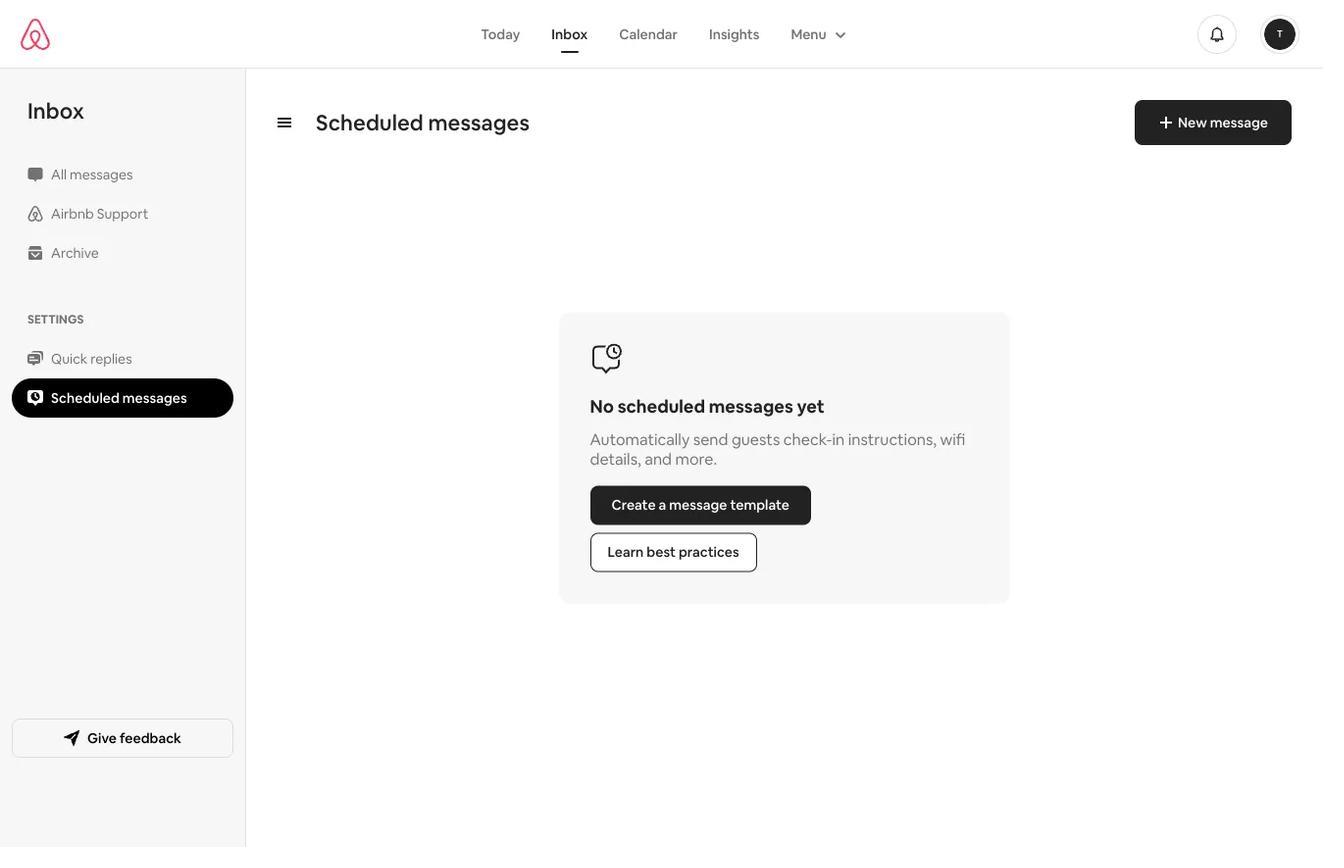 Task type: vqa. For each thing, say whether or not it's contained in the screenshot.
right the scheduled messages
yes



Task type: describe. For each thing, give the bounding box(es) containing it.
airbnb
[[51, 205, 94, 223]]

messages inside 'scheduled messages' button
[[122, 390, 187, 407]]

a
[[659, 497, 667, 515]]

0 vertical spatial scheduled
[[316, 109, 424, 136]]

wifi
[[941, 430, 966, 451]]

airbnb support button
[[12, 194, 234, 234]]

feedback
[[120, 730, 181, 747]]

instructions,
[[849, 430, 937, 451]]

message
[[670, 497, 728, 515]]

automatically
[[590, 430, 690, 451]]

inbox link
[[536, 15, 604, 53]]

give feedback button
[[12, 719, 234, 758]]

create
[[612, 497, 656, 515]]

settings
[[27, 312, 84, 328]]

yet
[[797, 396, 825, 419]]

create a message template
[[612, 497, 790, 515]]

scheduled messages inside button
[[51, 390, 187, 407]]

calendar link
[[604, 15, 694, 53]]

guests
[[732, 430, 780, 451]]

calendar
[[619, 25, 678, 43]]

all
[[51, 166, 67, 184]]

learn best practices link
[[590, 533, 757, 573]]

quick replies
[[51, 350, 132, 368]]

template
[[731, 497, 790, 515]]

all messages
[[51, 166, 133, 184]]

give feedback
[[87, 730, 181, 747]]

scheduled messages button
[[12, 379, 234, 418]]

0 vertical spatial scheduled messages
[[316, 109, 530, 136]]

messages up guests
[[709, 396, 794, 419]]

main navigation menu image
[[1265, 18, 1296, 50]]

messages down "today" link
[[428, 109, 530, 136]]

1 horizontal spatial inbox
[[552, 25, 588, 43]]

insights
[[709, 25, 760, 43]]

archive button
[[12, 234, 234, 273]]



Task type: locate. For each thing, give the bounding box(es) containing it.
quick replies button
[[12, 340, 234, 379]]

menu button
[[776, 15, 858, 53]]

scheduled inside button
[[51, 390, 120, 407]]

no scheduled messages yet
[[590, 396, 825, 419]]

messages down quick replies button at the top left of page
[[122, 390, 187, 407]]

scheduled
[[316, 109, 424, 136], [51, 390, 120, 407]]

today
[[481, 25, 520, 43]]

no
[[590, 396, 614, 419]]

inbox
[[552, 25, 588, 43], [27, 97, 84, 125]]

check-
[[784, 430, 833, 451]]

all messages button
[[12, 155, 234, 194]]

airbnb support
[[51, 205, 149, 223]]

practices
[[679, 544, 740, 562]]

messages up airbnb support
[[70, 166, 133, 184]]

messages inside all messages button
[[70, 166, 133, 184]]

replies
[[91, 350, 132, 368]]

best
[[647, 544, 676, 562]]

create a message template button
[[590, 486, 811, 526]]

0 vertical spatial inbox
[[552, 25, 588, 43]]

automatically send guests check-in instructions, wifi details, and more.
[[590, 430, 966, 471]]

support
[[97, 205, 149, 223]]

archive
[[51, 244, 99, 262]]

today link
[[465, 15, 536, 53]]

1 vertical spatial scheduled
[[51, 390, 120, 407]]

1 horizontal spatial scheduled
[[316, 109, 424, 136]]

learn best practices
[[608, 544, 740, 562]]

details,
[[590, 450, 642, 471]]

scheduled messages
[[316, 109, 530, 136], [51, 390, 187, 407]]

1 horizontal spatial scheduled messages
[[316, 109, 530, 136]]

inbox up all
[[27, 97, 84, 125]]

1 vertical spatial inbox
[[27, 97, 84, 125]]

messages
[[428, 109, 530, 136], [70, 166, 133, 184], [122, 390, 187, 407], [709, 396, 794, 419]]

scheduled
[[618, 396, 706, 419]]

learn
[[608, 544, 644, 562]]

in
[[833, 430, 845, 451]]

insights link
[[694, 15, 776, 53]]

0 horizontal spatial scheduled messages
[[51, 390, 187, 407]]

menu
[[791, 25, 827, 43]]

1 vertical spatial scheduled messages
[[51, 390, 187, 407]]

send
[[694, 430, 729, 451]]

inbox right today
[[552, 25, 588, 43]]

more.
[[676, 450, 717, 471]]

give
[[87, 730, 117, 747]]

0 horizontal spatial scheduled
[[51, 390, 120, 407]]

and
[[645, 450, 672, 471]]

quick
[[51, 350, 88, 368]]

0 horizontal spatial inbox
[[27, 97, 84, 125]]



